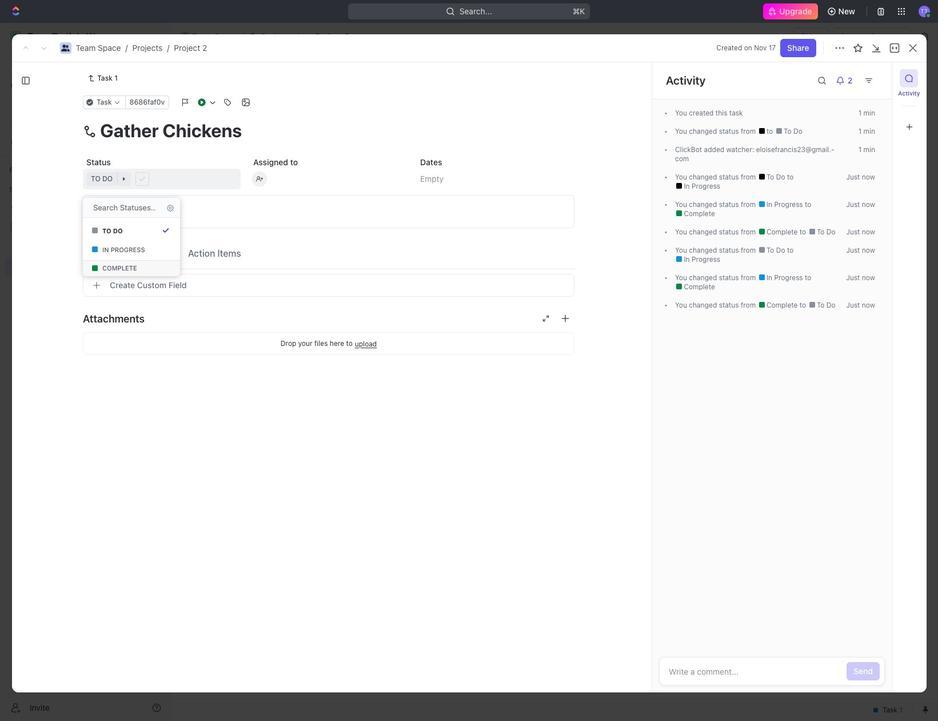 Task type: locate. For each thing, give the bounding box(es) containing it.
1 min
[[858, 109, 875, 117], [858, 127, 875, 136], [858, 145, 875, 154]]

0 vertical spatial 1 min
[[858, 109, 875, 117]]

1 horizontal spatial team space link
[[178, 30, 240, 43]]

1 vertical spatial project
[[174, 43, 200, 53]]

tree
[[5, 199, 166, 353]]

share button right 17
[[781, 39, 816, 57]]

4 you from the top
[[675, 200, 687, 209]]

add task
[[856, 73, 890, 83], [230, 238, 264, 248]]

1 horizontal spatial add
[[230, 238, 245, 248]]

2 vertical spatial min
[[864, 145, 875, 154]]

3 you from the top
[[675, 173, 687, 181]]

home link
[[5, 55, 166, 74]]

5 changed from the top
[[689, 246, 717, 254]]

0 vertical spatial space
[[214, 31, 237, 41]]

activity inside task sidebar content section
[[666, 74, 706, 87]]

to inside drop your files here to upload
[[346, 339, 353, 348]]

add task up 'customize'
[[856, 73, 890, 83]]

on
[[744, 43, 752, 52]]

1 vertical spatial add task button
[[225, 237, 269, 250]]

add down task 2 in the left of the page
[[230, 238, 245, 248]]

6 just from the top
[[846, 301, 860, 309]]

automations
[[840, 31, 888, 41]]

1 horizontal spatial add task
[[856, 73, 890, 83]]

min
[[864, 109, 875, 117], [864, 127, 875, 136], [864, 145, 875, 154]]

2 vertical spatial 1 min
[[858, 145, 875, 154]]

3 1 min from the top
[[858, 145, 875, 154]]

1
[[114, 74, 118, 82], [858, 109, 862, 117], [858, 127, 862, 136], [858, 145, 862, 154], [268, 219, 271, 228]]

project 2
[[315, 31, 349, 41]]

1 status from the top
[[719, 127, 739, 136]]

1 just now from the top
[[846, 173, 875, 181]]

1 vertical spatial min
[[864, 127, 875, 136]]

activity
[[666, 74, 706, 87], [899, 90, 921, 97]]

projects link
[[247, 30, 294, 43], [132, 43, 163, 53]]

user group image inside sidebar navigation
[[12, 224, 20, 231]]

user group image up home link
[[61, 45, 70, 51]]

0 vertical spatial add
[[856, 73, 871, 83]]

eloisefrancis23@gmail.
[[756, 145, 834, 154]]

space
[[214, 31, 237, 41], [98, 43, 121, 53]]

task left task sidebar navigation tab list
[[873, 73, 890, 83]]

2 1 min from the top
[[858, 127, 875, 136]]

3 changed status from from the top
[[687, 200, 758, 209]]

4 just now from the top
[[846, 246, 875, 254]]

1 vertical spatial add task
[[230, 238, 264, 248]]

1 vertical spatial 1 min
[[858, 127, 875, 136]]

0 horizontal spatial team
[[76, 43, 96, 53]]

task 2
[[230, 219, 255, 228]]

created
[[717, 43, 742, 52]]

1 horizontal spatial user group image
[[61, 45, 70, 51]]

user group image
[[182, 34, 189, 39], [61, 45, 70, 51], [12, 224, 20, 231]]

inbox link
[[5, 75, 166, 93]]

upgrade
[[780, 6, 812, 16]]

task left 1 button
[[230, 219, 248, 228]]

to inside button
[[102, 227, 111, 234]]

progress
[[221, 161, 258, 170], [692, 182, 720, 190], [774, 200, 803, 209], [111, 246, 145, 253], [692, 255, 720, 264], [774, 273, 803, 282]]

6 you from the top
[[675, 246, 687, 254]]

tree inside sidebar navigation
[[5, 199, 166, 353]]

2 vertical spatial add
[[230, 238, 245, 248]]

7 changed from the top
[[689, 301, 717, 309]]

1 horizontal spatial activity
[[899, 90, 921, 97]]

complete
[[682, 209, 715, 218], [765, 228, 800, 236], [682, 282, 715, 291], [765, 301, 800, 309]]

action
[[188, 248, 215, 258]]

2 just from the top
[[846, 200, 860, 209]]

5 changed status from from the top
[[687, 246, 758, 254]]

search...
[[460, 6, 492, 16]]

just
[[846, 173, 860, 181], [846, 200, 860, 209], [846, 228, 860, 236], [846, 246, 860, 254], [846, 273, 860, 282], [846, 301, 860, 309]]

now
[[862, 173, 875, 181], [862, 200, 875, 209], [862, 228, 875, 236], [862, 246, 875, 254], [862, 273, 875, 282], [862, 301, 875, 309]]

⌘k
[[573, 6, 585, 16]]

6 from from the top
[[741, 273, 756, 282]]

/
[[242, 31, 245, 41], [297, 31, 299, 41], [125, 43, 128, 53], [167, 43, 170, 53]]

progress inside button
[[111, 246, 145, 253]]

0 horizontal spatial project 2 link
[[174, 43, 207, 53]]

0 vertical spatial min
[[864, 109, 875, 117]]

status
[[719, 127, 739, 136], [719, 173, 739, 181], [719, 200, 739, 209], [719, 228, 739, 236], [719, 246, 739, 254], [719, 273, 739, 282], [719, 301, 739, 309]]

0 vertical spatial add task button
[[849, 69, 897, 87]]

create custom field button
[[83, 274, 575, 297]]

add task down task 2 in the left of the page
[[230, 238, 264, 248]]

0 vertical spatial user group image
[[182, 34, 189, 39]]

add description
[[105, 206, 164, 216]]

share
[[801, 31, 823, 41], [788, 43, 809, 53]]

favorites button
[[5, 164, 44, 177]]

7 status from the top
[[719, 301, 739, 309]]

1 vertical spatial share
[[788, 43, 809, 53]]

add task button up 'customize'
[[849, 69, 897, 87]]

share right 17
[[788, 43, 809, 53]]

1 horizontal spatial team
[[192, 31, 212, 41]]

complete
[[102, 264, 137, 272]]

here
[[330, 339, 344, 348]]

0 horizontal spatial space
[[98, 43, 121, 53]]

2 you from the top
[[675, 127, 687, 136]]

8 you from the top
[[675, 301, 687, 309]]

drop your files here to upload
[[281, 339, 377, 348]]

send button
[[847, 662, 880, 681]]

details
[[87, 248, 117, 258]]

1 vertical spatial space
[[98, 43, 121, 53]]

1 horizontal spatial projects
[[261, 31, 291, 41]]

1 from from the top
[[741, 127, 756, 136]]

5 just from the top
[[846, 273, 860, 282]]

add up 'customize'
[[856, 73, 871, 83]]

projects left project 2
[[261, 31, 291, 41]]

1 vertical spatial activity
[[899, 90, 921, 97]]

4 changed from the top
[[689, 228, 717, 236]]

3 min from the top
[[864, 145, 875, 154]]

to do button
[[83, 169, 241, 189]]

0 horizontal spatial activity
[[666, 74, 706, 87]]

projects link right team space
[[247, 30, 294, 43]]

1 horizontal spatial project 2 link
[[301, 30, 352, 43]]

3 from from the top
[[741, 200, 756, 209]]

to
[[767, 127, 775, 136], [784, 127, 791, 136], [290, 157, 298, 167], [767, 173, 774, 181], [787, 173, 794, 181], [91, 174, 100, 183], [805, 200, 811, 209], [102, 227, 111, 234], [800, 228, 808, 236], [817, 228, 825, 236], [767, 246, 774, 254], [787, 246, 794, 254], [212, 270, 222, 279], [805, 273, 811, 282], [800, 301, 808, 309], [817, 301, 825, 309], [346, 339, 353, 348]]

0 horizontal spatial projects
[[132, 43, 163, 53]]

user group image down 'spaces'
[[12, 224, 20, 231]]

0 vertical spatial team
[[192, 31, 212, 41]]

projects link up the '8686faf0v' on the left
[[132, 43, 163, 53]]

add
[[856, 73, 871, 83], [105, 206, 120, 216], [230, 238, 245, 248]]

0 horizontal spatial project
[[174, 43, 200, 53]]

from
[[741, 127, 756, 136], [741, 173, 756, 181], [741, 200, 756, 209], [741, 228, 756, 236], [741, 246, 756, 254], [741, 273, 756, 282], [741, 301, 756, 309]]

1 you from the top
[[675, 109, 687, 117]]

share down upgrade
[[801, 31, 823, 41]]

you created this task
[[675, 109, 743, 117]]

user group image left team space
[[182, 34, 189, 39]]

1 vertical spatial add
[[105, 206, 120, 216]]

2 now from the top
[[862, 200, 875, 209]]

add task for the left "add task" button
[[230, 238, 264, 248]]

0 horizontal spatial user group image
[[12, 224, 20, 231]]

2 vertical spatial user group image
[[12, 224, 20, 231]]

share button
[[794, 27, 829, 46], [781, 39, 816, 57]]

in progress
[[212, 161, 258, 170], [682, 182, 720, 190], [765, 200, 805, 209], [102, 246, 145, 253], [682, 255, 720, 264], [765, 273, 805, 282]]

0 vertical spatial activity
[[666, 74, 706, 87]]

project
[[315, 31, 342, 41], [174, 43, 200, 53]]

changed status from
[[687, 127, 758, 136], [687, 173, 758, 181], [687, 200, 758, 209], [687, 228, 758, 236], [687, 246, 758, 254], [687, 273, 758, 282], [687, 301, 758, 309]]

just now
[[846, 173, 875, 181], [846, 200, 875, 209], [846, 228, 875, 236], [846, 246, 875, 254], [846, 273, 875, 282], [846, 301, 875, 309]]

added
[[704, 145, 724, 154]]

add up to do button
[[105, 206, 120, 216]]

6 now from the top
[[862, 301, 875, 309]]

2 min from the top
[[864, 127, 875, 136]]

nov
[[754, 43, 767, 52]]

to do inside button
[[102, 227, 123, 234]]

1 vertical spatial projects
[[132, 43, 163, 53]]

projects
[[261, 31, 291, 41], [132, 43, 163, 53]]

details button
[[83, 243, 121, 263]]

status
[[86, 157, 111, 167]]

3 changed from the top
[[689, 200, 717, 209]]

team
[[192, 31, 212, 41], [76, 43, 96, 53]]

do
[[793, 127, 802, 136], [776, 173, 785, 181], [102, 174, 113, 183], [113, 227, 123, 234], [826, 228, 836, 236], [776, 246, 785, 254], [224, 270, 234, 279], [826, 301, 836, 309]]

0 horizontal spatial projects link
[[132, 43, 163, 53]]

1 min for changed status from
[[858, 127, 875, 136]]

0 horizontal spatial add task
[[230, 238, 264, 248]]

1 just from the top
[[846, 173, 860, 181]]

projects up the '8686faf0v' on the left
[[132, 43, 163, 53]]

5 from from the top
[[741, 246, 756, 254]]

in inside button
[[102, 246, 109, 253]]

5 status from the top
[[719, 246, 739, 254]]

team for team space / projects / project 2
[[76, 43, 96, 53]]

to do
[[782, 127, 802, 136], [765, 173, 787, 181], [91, 174, 113, 183], [102, 227, 123, 234], [815, 228, 836, 236], [765, 246, 787, 254], [212, 270, 234, 279], [815, 301, 836, 309]]

3 status from the top
[[719, 200, 739, 209]]

2 changed status from from the top
[[687, 173, 758, 181]]

task sidebar content section
[[652, 62, 892, 693]]

1 horizontal spatial space
[[214, 31, 237, 41]]

2 changed from the top
[[689, 173, 717, 181]]

complete button
[[82, 260, 181, 276]]

0 vertical spatial project
[[315, 31, 342, 41]]

project 2 link
[[301, 30, 352, 43], [174, 43, 207, 53]]

to inside dropdown button
[[91, 174, 100, 183]]

0 vertical spatial add task
[[856, 73, 890, 83]]

1 vertical spatial team
[[76, 43, 96, 53]]

add task button down task 2 in the left of the page
[[225, 237, 269, 250]]

files
[[315, 339, 328, 348]]

team space link
[[178, 30, 240, 43], [76, 43, 121, 53]]

task
[[873, 73, 890, 83], [97, 74, 113, 82], [230, 219, 248, 228], [247, 238, 264, 248]]

1 horizontal spatial project
[[315, 31, 342, 41]]

0 vertical spatial projects
[[261, 31, 291, 41]]

2
[[345, 31, 349, 41], [202, 43, 207, 53], [272, 161, 276, 170], [250, 219, 255, 228], [247, 270, 251, 279]]

0 horizontal spatial add
[[105, 206, 120, 216]]

com
[[675, 145, 834, 163]]



Task type: describe. For each thing, give the bounding box(es) containing it.
do inside button
[[113, 227, 123, 234]]

6 just now from the top
[[846, 301, 875, 309]]

task
[[729, 109, 743, 117]]

6 status from the top
[[719, 273, 739, 282]]

1 for changed status from
[[858, 127, 862, 136]]

2 status from the top
[[719, 173, 739, 181]]

7 changed status from from the top
[[687, 301, 758, 309]]

new
[[839, 6, 855, 16]]

3 just now from the top
[[846, 228, 875, 236]]

0 vertical spatial share
[[801, 31, 823, 41]]

do inside dropdown button
[[102, 174, 113, 183]]

1 for added watcher:
[[858, 145, 862, 154]]

send
[[854, 666, 873, 676]]

add inside "button"
[[105, 206, 120, 216]]

7 you from the top
[[675, 273, 687, 282]]

automations button
[[835, 28, 894, 45]]

assigned to
[[253, 157, 298, 167]]

home
[[27, 59, 49, 69]]

4 from from the top
[[741, 228, 756, 236]]

attachments
[[83, 313, 145, 325]]

spaces
[[9, 185, 33, 194]]

new button
[[823, 2, 862, 21]]

your
[[298, 339, 313, 348]]

drop
[[281, 339, 296, 348]]

subtasks
[[133, 248, 172, 258]]

to do button
[[87, 222, 176, 238]]

favorites
[[9, 166, 39, 174]]

watcher:
[[726, 145, 754, 154]]

0 horizontal spatial team space link
[[76, 43, 121, 53]]

4 changed status from from the top
[[687, 228, 758, 236]]

inbox
[[27, 79, 47, 89]]

create
[[110, 280, 135, 290]]

task down team space / projects / project 2
[[97, 74, 113, 82]]

to do inside dropdown button
[[91, 174, 113, 183]]

upgrade link
[[764, 3, 818, 19]]

Edit task name text field
[[83, 120, 575, 141]]

1 changed status from from the top
[[687, 127, 758, 136]]

task 1
[[97, 74, 118, 82]]

team for team space
[[192, 31, 212, 41]]

create custom field
[[110, 280, 187, 290]]

2 horizontal spatial add
[[856, 73, 871, 83]]

5 now from the top
[[862, 273, 875, 282]]

created
[[689, 109, 714, 117]]

upload
[[355, 339, 377, 348]]

upload button
[[355, 339, 377, 348]]

customize button
[[826, 103, 885, 119]]

this
[[716, 109, 727, 117]]

7 from from the top
[[741, 301, 756, 309]]

team space
[[192, 31, 237, 41]]

activity inside task sidebar navigation tab list
[[899, 90, 921, 97]]

sidebar navigation
[[0, 23, 171, 721]]

5 you from the top
[[675, 228, 687, 236]]

invite
[[30, 703, 50, 712]]

board link
[[211, 103, 236, 119]]

1 horizontal spatial projects link
[[247, 30, 294, 43]]

description
[[122, 206, 164, 216]]

in progress button
[[87, 241, 176, 257]]

action items
[[188, 248, 241, 258]]

2 just now from the top
[[846, 200, 875, 209]]

space for team space
[[214, 31, 237, 41]]

8686faf0v
[[130, 98, 165, 106]]

board
[[213, 106, 236, 115]]

task 1 link
[[83, 71, 122, 85]]

items
[[218, 248, 241, 258]]

0 horizontal spatial add task button
[[225, 237, 269, 250]]

5 just now from the top
[[846, 273, 875, 282]]

2 from from the top
[[741, 173, 756, 181]]

dates
[[420, 157, 442, 167]]

space for team space / projects / project 2
[[98, 43, 121, 53]]

6 changed status from from the top
[[687, 273, 758, 282]]

action items button
[[183, 243, 246, 263]]

4 now from the top
[[862, 246, 875, 254]]

Search Statuses... field
[[92, 202, 157, 213]]

add task for right "add task" button
[[856, 73, 890, 83]]

1 min for added watcher:
[[858, 145, 875, 154]]

1 now from the top
[[862, 173, 875, 181]]

8686faf0v button
[[125, 95, 169, 109]]

4 just from the top
[[846, 246, 860, 254]]

3 just from the top
[[846, 228, 860, 236]]

Search tasks... text field
[[796, 130, 910, 147]]

eloisefrancis23@gmail. com
[[675, 145, 834, 163]]

field
[[169, 280, 187, 290]]

add description button
[[87, 202, 571, 221]]

assigned
[[253, 157, 288, 167]]

task down 1 button
[[247, 238, 264, 248]]

task sidebar navigation tab list
[[897, 69, 922, 136]]

share button down upgrade
[[794, 27, 829, 46]]

clickbot
[[675, 145, 702, 154]]

1 min from the top
[[864, 109, 875, 117]]

1 changed from the top
[[689, 127, 717, 136]]

custom
[[137, 280, 166, 290]]

4 status from the top
[[719, 228, 739, 236]]

1 button
[[257, 218, 273, 229]]

2 horizontal spatial user group image
[[182, 34, 189, 39]]

3 now from the top
[[862, 228, 875, 236]]

17
[[769, 43, 776, 52]]

1 horizontal spatial add task button
[[849, 69, 897, 87]]

1 for created this task
[[858, 109, 862, 117]]

team space / projects / project 2
[[76, 43, 207, 53]]

min for changed status from
[[864, 127, 875, 136]]

created on nov 17
[[717, 43, 776, 52]]

customize
[[841, 106, 881, 115]]

attachments button
[[83, 305, 575, 332]]

1 inside button
[[268, 219, 271, 228]]

min for added watcher:
[[864, 145, 875, 154]]

1 1 min from the top
[[858, 109, 875, 117]]

subtasks button
[[128, 243, 177, 263]]

1 vertical spatial user group image
[[61, 45, 70, 51]]

in progress inside button
[[102, 246, 145, 253]]

6 changed from the top
[[689, 273, 717, 282]]

added watcher:
[[702, 145, 756, 154]]



Task type: vqa. For each thing, say whether or not it's contained in the screenshot.
New subtask text box
no



